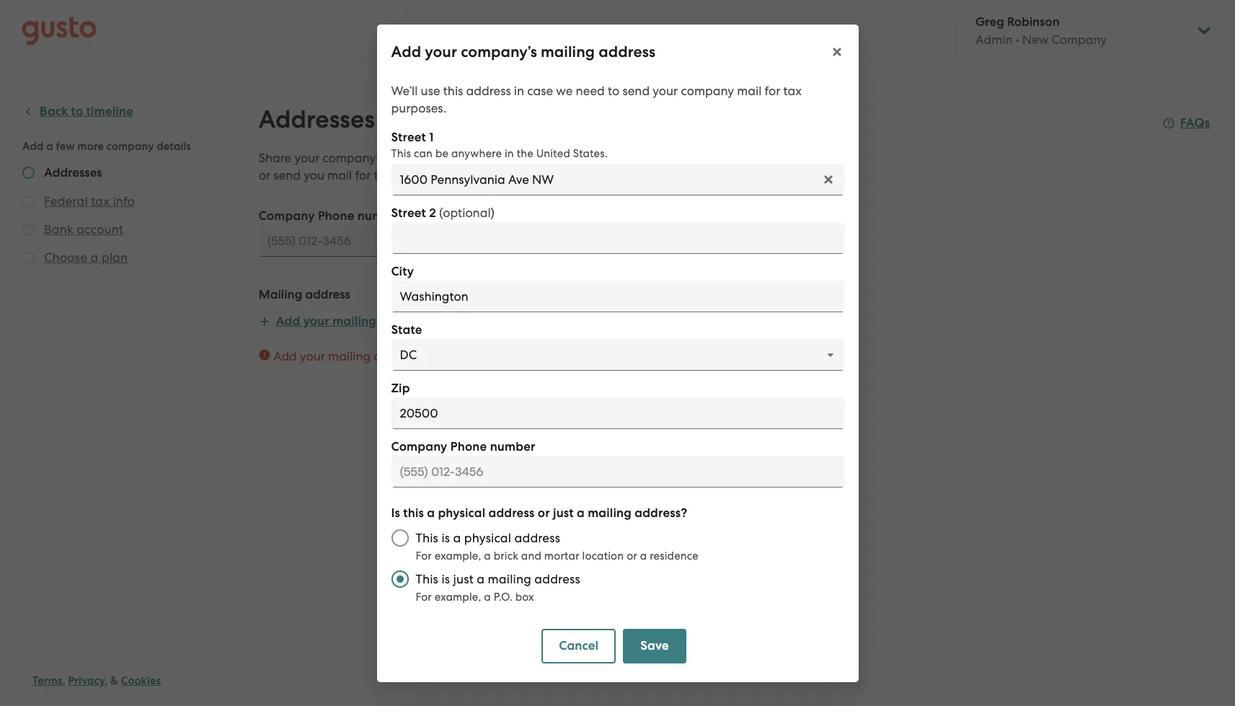 Task type: describe. For each thing, give the bounding box(es) containing it.
Street 1 field
[[391, 163, 844, 195]]

info
[[113, 194, 135, 208]]

federal tax info button
[[44, 193, 135, 210]]

a down this is a physical address
[[484, 549, 491, 562]]

0 vertical spatial you
[[705, 151, 725, 165]]

a right is
[[427, 505, 435, 520]]

more
[[77, 140, 104, 153]]

phone
[[386, 151, 423, 165]]

privacy link
[[68, 674, 105, 687]]

address up add your mailing address
[[305, 287, 350, 302]]

a up mortar
[[577, 505, 585, 520]]

box
[[515, 590, 534, 603]]

terms
[[32, 674, 62, 687]]

company for (555) 012-3456 "telephone field"
[[259, 208, 315, 224]]

choose a plan
[[44, 250, 128, 265]]

states.
[[573, 147, 608, 160]]

tax inside we'll use this address in case we need to send your company mail for tax purposes.
[[784, 83, 802, 98]]

number for company phone number telephone field
[[490, 439, 536, 454]]

your for add your mailing address to continue
[[300, 349, 325, 364]]

the
[[517, 147, 534, 160]]

mailing address
[[259, 287, 350, 302]]

add your company's mailing address dialog
[[377, 24, 859, 682]]

this inside "street 1 this can be anywhere in the united states."
[[391, 147, 411, 160]]

1
[[429, 129, 434, 145]]

address,
[[499, 151, 547, 165]]

bank account
[[44, 222, 124, 237]]

address?
[[635, 505, 688, 520]]

choose
[[44, 250, 87, 265]]

a left few
[[46, 140, 53, 153]]

send inside share your company's phone number and address, in case we need to contact you or send you mail for tax purposes.
[[274, 168, 301, 182]]

mailing up add your mailing address to continue
[[333, 314, 377, 329]]

account menu element
[[957, 0, 1214, 61]]

purposes. inside we'll use this address in case we need to send your company mail for tax purposes.
[[391, 101, 447, 115]]

to inside 'button'
[[71, 104, 83, 119]]

for for this is a physical address
[[416, 549, 432, 562]]

bank account button
[[44, 221, 124, 238]]

city
[[391, 264, 414, 279]]

contact inside share your company's phone number and address, in case we need to contact you or send you mail for tax purposes.
[[659, 151, 702, 165]]

save button
[[623, 629, 687, 663]]

back to timeline
[[40, 104, 133, 119]]

address down the 'is this a physical address or just a mailing address?'
[[515, 531, 561, 545]]

your for share your company's phone number and address, in case we need to contact you or send you mail for tax purposes.
[[295, 151, 320, 165]]

continue
[[436, 349, 486, 364]]

a left residence
[[640, 549, 647, 562]]

0 vertical spatial and
[[381, 105, 426, 134]]

faqs button
[[1163, 115, 1211, 132]]

we'll use this address in case we need to send your company mail for tax purposes.
[[391, 83, 802, 115]]

federal
[[44, 194, 88, 208]]

case inside we'll use this address in case we need to send your company mail for tax purposes.
[[527, 83, 553, 98]]

and inside dialog main content element
[[521, 549, 542, 562]]

(555) 012-3456 telephone field
[[259, 225, 735, 257]]

terms link
[[32, 674, 62, 687]]

a left "p.o."
[[484, 590, 491, 603]]

privacy
[[68, 674, 105, 687]]

street 2 (optional)
[[391, 205, 495, 220]]

mailing
[[259, 287, 302, 302]]

we inside we'll use this address in case we need to send your company mail for tax purposes.
[[556, 83, 573, 98]]

addresses for addresses and contact details
[[259, 105, 375, 134]]

share
[[259, 151, 292, 165]]

this is a physical address
[[416, 531, 561, 545]]

(optional)
[[439, 205, 495, 220]]

address down state
[[374, 349, 419, 364]]

add your mailing address
[[276, 314, 426, 329]]

0 horizontal spatial you
[[304, 168, 325, 182]]

for example, a p.o. box
[[416, 590, 534, 603]]

add your company's mailing address
[[391, 42, 656, 61]]

state
[[391, 322, 422, 337]]

to inside we'll use this address in case we need to send your company mail for tax purposes.
[[608, 83, 620, 98]]

federal tax info
[[44, 194, 135, 208]]

company inside we'll use this address in case we need to send your company mail for tax purposes.
[[681, 83, 734, 98]]

number for (555) 012-3456 "telephone field"
[[358, 208, 403, 224]]

anywhere
[[452, 147, 502, 160]]

mail inside we'll use this address in case we need to send your company mail for tax purposes.
[[737, 83, 762, 98]]

use
[[421, 83, 440, 98]]

is for a
[[442, 531, 450, 545]]

street for 2
[[391, 205, 426, 220]]

for inside we'll use this address in case we need to send your company mail for tax purposes.
[[765, 83, 781, 98]]

add for add your mailing address to continue
[[273, 349, 297, 364]]

add a few more company details
[[22, 140, 191, 153]]

mailing down add your mailing address
[[328, 349, 371, 364]]

Company Phone number telephone field
[[391, 456, 844, 487]]

address inside we'll use this address in case we need to send your company mail for tax purposes.
[[466, 83, 511, 98]]

cookies button
[[121, 672, 161, 690]]

company for company phone number telephone field
[[391, 439, 448, 454]]

This is a physical address radio
[[384, 522, 416, 554]]

is for just
[[442, 572, 450, 586]]

can
[[414, 147, 433, 160]]

a right this is a physical address radio in the bottom left of the page
[[453, 531, 461, 545]]

phone for company phone number telephone field
[[451, 439, 487, 454]]

mailing down company phone number telephone field
[[588, 505, 632, 520]]

and inside share your company's phone number and address, in case we need to contact you or send you mail for tax purposes.
[[473, 151, 496, 165]]

is this a physical address or just a mailing address?
[[391, 505, 688, 520]]

City field
[[391, 280, 844, 312]]

a inside button
[[90, 250, 98, 265]]

save
[[641, 638, 669, 653]]

company phone number for company phone number telephone field
[[391, 439, 536, 454]]

add your mailing address to continue
[[273, 349, 486, 364]]

back
[[40, 104, 68, 119]]

company phone number for (555) 012-3456 "telephone field"
[[259, 208, 403, 224]]

residence
[[650, 549, 699, 562]]

for inside share your company's phone number and address, in case we need to contact you or send you mail for tax purposes.
[[355, 168, 371, 182]]

addresses for addresses
[[44, 165, 102, 180]]



Task type: vqa. For each thing, say whether or not it's contained in the screenshot.
the top Company Phone Number
yes



Task type: locate. For each thing, give the bounding box(es) containing it.
address up add your mailing address to continue
[[380, 314, 426, 329]]

in left the the
[[505, 147, 514, 160]]

account
[[77, 222, 124, 237]]

number down 1
[[426, 151, 470, 165]]

purposes.
[[391, 101, 447, 115], [395, 168, 450, 182]]

this inside we'll use this address in case we need to send your company mail for tax purposes.
[[443, 83, 463, 98]]

street left 2
[[391, 205, 426, 220]]

0 vertical spatial number
[[426, 151, 470, 165]]

1 vertical spatial company
[[107, 140, 154, 153]]

0 horizontal spatial number
[[358, 208, 403, 224]]

company phone number inside dialog main content element
[[391, 439, 536, 454]]

just up the for example, a p.o. box
[[453, 572, 474, 586]]

in inside "street 1 this can be anywhere in the united states."
[[505, 147, 514, 160]]

0 vertical spatial this
[[391, 147, 411, 160]]

1 example, from the top
[[435, 549, 481, 562]]

is right this is a physical address radio in the bottom left of the page
[[442, 531, 450, 545]]

1 street from the top
[[391, 129, 426, 145]]

send inside we'll use this address in case we need to send your company mail for tax purposes.
[[623, 83, 650, 98]]

add
[[391, 42, 421, 61], [22, 140, 44, 153], [276, 314, 300, 329], [273, 349, 297, 364]]

example, for a
[[435, 549, 481, 562]]

a left plan
[[90, 250, 98, 265]]

just
[[553, 505, 574, 520], [453, 572, 474, 586]]

2 for from the top
[[416, 590, 432, 603]]

,
[[62, 674, 66, 687], [105, 674, 108, 687]]

addresses
[[259, 105, 375, 134], [44, 165, 102, 180]]

0 horizontal spatial company's
[[323, 151, 383, 165]]

plan
[[101, 250, 128, 265]]

is
[[442, 531, 450, 545], [442, 572, 450, 586]]

company's inside dialog
[[461, 42, 537, 61]]

2 , from the left
[[105, 674, 108, 687]]

2 vertical spatial and
[[521, 549, 542, 562]]

mail inside share your company's phone number and address, in case we need to contact you or send you mail for tax purposes.
[[328, 168, 352, 182]]

for up this is just a mailing address option
[[416, 549, 432, 562]]

0 vertical spatial company's
[[461, 42, 537, 61]]

details
[[524, 105, 600, 134], [157, 140, 191, 153]]

1 horizontal spatial and
[[473, 151, 496, 165]]

p.o.
[[494, 590, 513, 603]]

0 vertical spatial this
[[443, 83, 463, 98]]

1 vertical spatial we
[[592, 151, 609, 165]]

and left address,
[[473, 151, 496, 165]]

2 vertical spatial number
[[490, 439, 536, 454]]

for example, a brick and mortar location or a residence
[[416, 549, 699, 562]]

be
[[436, 147, 449, 160]]

0 horizontal spatial for
[[355, 168, 371, 182]]

is
[[391, 505, 400, 520]]

, left privacy link
[[62, 674, 66, 687]]

need inside we'll use this address in case we need to send your company mail for tax purposes.
[[576, 83, 605, 98]]

company phone number
[[259, 208, 403, 224], [391, 439, 536, 454]]

example, for just
[[435, 590, 481, 603]]

address down for example, a brick and mortar location or a residence
[[535, 572, 581, 586]]

0 horizontal spatial ,
[[62, 674, 66, 687]]

dialog main content element
[[377, 73, 859, 682]]

0 horizontal spatial contact
[[432, 105, 518, 134]]

send
[[623, 83, 650, 98], [274, 168, 301, 182]]

and down we'll
[[381, 105, 426, 134]]

this is just a mailing address
[[416, 572, 581, 586]]

need right states.
[[612, 151, 641, 165]]

0 vertical spatial addresses
[[259, 105, 375, 134]]

1 vertical spatial just
[[453, 572, 474, 586]]

1 horizontal spatial this
[[443, 83, 463, 98]]

1 vertical spatial details
[[157, 140, 191, 153]]

a up the for example, a p.o. box
[[477, 572, 485, 586]]

cookies
[[121, 674, 161, 687]]

street for 1
[[391, 129, 426, 145]]

terms , privacy , & cookies
[[32, 674, 161, 687]]

1 horizontal spatial we
[[592, 151, 609, 165]]

is up the for example, a p.o. box
[[442, 572, 450, 586]]

2 horizontal spatial tax
[[784, 83, 802, 98]]

2 horizontal spatial or
[[627, 549, 638, 562]]

1 vertical spatial company's
[[323, 151, 383, 165]]

0 vertical spatial for
[[765, 83, 781, 98]]

need inside share your company's phone number and address, in case we need to contact you or send you mail for tax purposes.
[[612, 151, 641, 165]]

1 horizontal spatial company's
[[461, 42, 537, 61]]

0 vertical spatial just
[[553, 505, 574, 520]]

back to timeline button
[[22, 103, 133, 120]]

need up states.
[[576, 83, 605, 98]]

0 vertical spatial street
[[391, 129, 426, 145]]

to inside share your company's phone number and address, in case we need to contact you or send you mail for tax purposes.
[[644, 151, 656, 165]]

example, down this is a physical address
[[435, 549, 481, 562]]

contact
[[432, 105, 518, 134], [659, 151, 702, 165]]

0 vertical spatial case
[[527, 83, 553, 98]]

this down this is a physical address radio in the bottom left of the page
[[416, 572, 439, 586]]

, left &
[[105, 674, 108, 687]]

street up phone
[[391, 129, 426, 145]]

case down the "add your company's mailing address"
[[527, 83, 553, 98]]

0 horizontal spatial company
[[107, 140, 154, 153]]

company's
[[461, 42, 537, 61], [323, 151, 383, 165]]

phone inside dialog main content element
[[451, 439, 487, 454]]

number inside share your company's phone number and address, in case we need to contact you or send you mail for tax purposes.
[[426, 151, 470, 165]]

1 vertical spatial example,
[[435, 590, 481, 603]]

1 vertical spatial contact
[[659, 151, 702, 165]]

1 horizontal spatial need
[[612, 151, 641, 165]]

share your company's phone number and address, in case we need to contact you or send you mail for tax purposes.
[[259, 151, 725, 182]]

or right location
[[627, 549, 638, 562]]

1 vertical spatial physical
[[464, 531, 512, 545]]

just up mortar
[[553, 505, 574, 520]]

1 horizontal spatial details
[[524, 105, 600, 134]]

company's inside share your company's phone number and address, in case we need to contact you or send you mail for tax purposes.
[[323, 151, 383, 165]]

1 horizontal spatial or
[[538, 505, 550, 520]]

1 horizontal spatial contact
[[659, 151, 702, 165]]

1 vertical spatial for
[[416, 590, 432, 603]]

example, down the this is just a mailing address
[[435, 590, 481, 603]]

address up we'll use this address in case we need to send your company mail for tax purposes.
[[599, 42, 656, 61]]

0 vertical spatial mail
[[737, 83, 762, 98]]

or
[[259, 168, 271, 182], [538, 505, 550, 520], [627, 549, 638, 562]]

1 horizontal spatial ,
[[105, 674, 108, 687]]

this up this is just a mailing address option
[[416, 531, 439, 545]]

addresses down few
[[44, 165, 102, 180]]

add for add a few more company details
[[22, 140, 44, 153]]

1 vertical spatial send
[[274, 168, 301, 182]]

physical up this is a physical address
[[438, 505, 486, 520]]

to
[[608, 83, 620, 98], [71, 104, 83, 119], [644, 151, 656, 165], [422, 349, 433, 364]]

0 horizontal spatial company
[[259, 208, 315, 224]]

company inside dialog main content element
[[391, 439, 448, 454]]

1 vertical spatial and
[[473, 151, 496, 165]]

case inside share your company's phone number and address, in case we need to contact you or send you mail for tax purposes.
[[563, 151, 589, 165]]

purposes. inside share your company's phone number and address, in case we need to contact you or send you mail for tax purposes.
[[395, 168, 450, 182]]

this right is
[[403, 505, 424, 520]]

1 vertical spatial case
[[563, 151, 589, 165]]

1 horizontal spatial addresses
[[259, 105, 375, 134]]

physical up brick
[[464, 531, 512, 545]]

0 vertical spatial tax
[[784, 83, 802, 98]]

mailing up "p.o."
[[488, 572, 532, 586]]

1 vertical spatial company phone number
[[391, 439, 536, 454]]

this
[[391, 147, 411, 160], [416, 531, 439, 545], [416, 572, 439, 586]]

street inside "street 1 this can be anywhere in the united states."
[[391, 129, 426, 145]]

2 street from the top
[[391, 205, 426, 220]]

home image
[[22, 16, 97, 45]]

1 vertical spatial purposes.
[[395, 168, 450, 182]]

example,
[[435, 549, 481, 562], [435, 590, 481, 603]]

zip
[[391, 380, 410, 396]]

tax inside share your company's phone number and address, in case we need to contact you or send you mail for tax purposes.
[[374, 168, 392, 182]]

location
[[583, 549, 624, 562]]

0 horizontal spatial or
[[259, 168, 271, 182]]

this left the can on the left
[[391, 147, 411, 160]]

0 horizontal spatial tax
[[91, 194, 110, 208]]

purposes. down use
[[391, 101, 447, 115]]

0 horizontal spatial just
[[453, 572, 474, 586]]

0 horizontal spatial details
[[157, 140, 191, 153]]

add for add your company's mailing address
[[391, 42, 421, 61]]

tax inside button
[[91, 194, 110, 208]]

0 vertical spatial is
[[442, 531, 450, 545]]

case
[[527, 83, 553, 98], [563, 151, 589, 165]]

address
[[599, 42, 656, 61], [466, 83, 511, 98], [305, 287, 350, 302], [380, 314, 426, 329], [374, 349, 419, 364], [489, 505, 535, 520], [515, 531, 561, 545], [535, 572, 581, 586]]

brick
[[494, 549, 519, 562]]

1 vertical spatial you
[[304, 168, 325, 182]]

1 horizontal spatial just
[[553, 505, 574, 520]]

add for add your mailing address
[[276, 314, 300, 329]]

in inside we'll use this address in case we need to send your company mail for tax purposes.
[[514, 83, 524, 98]]

Street 2 field
[[391, 222, 844, 254]]

2
[[429, 205, 436, 220]]

number up the 'is this a physical address or just a mailing address?'
[[490, 439, 536, 454]]

This is just a mailing address radio
[[384, 563, 416, 595]]

you
[[705, 151, 725, 165], [304, 168, 325, 182]]

we'll
[[391, 83, 418, 98]]

1 horizontal spatial tax
[[374, 168, 392, 182]]

or down share
[[259, 168, 271, 182]]

0 vertical spatial or
[[259, 168, 271, 182]]

company
[[259, 208, 315, 224], [391, 439, 448, 454]]

0 vertical spatial contact
[[432, 105, 518, 134]]

2 vertical spatial this
[[416, 572, 439, 586]]

0 horizontal spatial and
[[381, 105, 426, 134]]

2 vertical spatial tax
[[91, 194, 110, 208]]

phone for (555) 012-3456 "telephone field"
[[318, 208, 355, 224]]

1 horizontal spatial company
[[391, 439, 448, 454]]

physical
[[438, 505, 486, 520], [464, 531, 512, 545]]

0 horizontal spatial send
[[274, 168, 301, 182]]

0 horizontal spatial mail
[[328, 168, 352, 182]]

1 is from the top
[[442, 531, 450, 545]]

0 vertical spatial send
[[623, 83, 650, 98]]

0 vertical spatial details
[[524, 105, 600, 134]]

1 vertical spatial addresses
[[44, 165, 102, 180]]

mortar
[[544, 549, 580, 562]]

2 vertical spatial or
[[627, 549, 638, 562]]

0 vertical spatial company
[[681, 83, 734, 98]]

1 horizontal spatial for
[[765, 83, 781, 98]]

few
[[56, 140, 75, 153]]

1 horizontal spatial phone
[[451, 439, 487, 454]]

0 vertical spatial example,
[[435, 549, 481, 562]]

in
[[514, 83, 524, 98], [505, 147, 514, 160], [550, 151, 560, 165]]

1 , from the left
[[62, 674, 66, 687]]

0 horizontal spatial addresses
[[44, 165, 102, 180]]

this right use
[[443, 83, 463, 98]]

1 for from the top
[[416, 549, 432, 562]]

mailing
[[541, 42, 595, 61], [333, 314, 377, 329], [328, 349, 371, 364], [588, 505, 632, 520], [488, 572, 532, 586]]

this
[[443, 83, 463, 98], [403, 505, 424, 520]]

1 vertical spatial street
[[391, 205, 426, 220]]

add inside dialog
[[391, 42, 421, 61]]

2 example, from the top
[[435, 590, 481, 603]]

faqs
[[1181, 115, 1211, 131]]

number inside dialog main content element
[[490, 439, 536, 454]]

bank
[[44, 222, 74, 237]]

physical for this
[[438, 505, 486, 520]]

Zip field
[[391, 397, 844, 429]]

company down zip
[[391, 439, 448, 454]]

cancel button
[[542, 629, 616, 663]]

1 horizontal spatial send
[[623, 83, 650, 98]]

case right the the
[[563, 151, 589, 165]]

your
[[425, 42, 457, 61], [653, 83, 678, 98], [295, 151, 320, 165], [303, 314, 330, 329], [300, 349, 325, 364]]

0 horizontal spatial case
[[527, 83, 553, 98]]

cancel
[[559, 638, 599, 653]]

in right the the
[[550, 151, 560, 165]]

1 vertical spatial need
[[612, 151, 641, 165]]

and
[[381, 105, 426, 134], [473, 151, 496, 165], [521, 549, 542, 562]]

addresses up share
[[259, 105, 375, 134]]

2 is from the top
[[442, 572, 450, 586]]

1 vertical spatial is
[[442, 572, 450, 586]]

1 horizontal spatial company
[[681, 83, 734, 98]]

&
[[110, 674, 118, 687]]

phone
[[318, 208, 355, 224], [451, 439, 487, 454]]

1 horizontal spatial mail
[[737, 83, 762, 98]]

company down share
[[259, 208, 315, 224]]

purposes. down the can on the left
[[395, 168, 450, 182]]

your inside we'll use this address in case we need to send your company mail for tax purposes.
[[653, 83, 678, 98]]

address down the "add your company's mailing address"
[[466, 83, 511, 98]]

number
[[426, 151, 470, 165], [358, 208, 403, 224], [490, 439, 536, 454]]

address up this is a physical address
[[489, 505, 535, 520]]

company's for mailing
[[461, 42, 537, 61]]

we inside share your company's phone number and address, in case we need to contact you or send you mail for tax purposes.
[[592, 151, 609, 165]]

1 horizontal spatial you
[[705, 151, 725, 165]]

company's for phone
[[323, 151, 383, 165]]

0 vertical spatial company phone number
[[259, 208, 403, 224]]

0 horizontal spatial phone
[[318, 208, 355, 224]]

in inside share your company's phone number and address, in case we need to contact you or send you mail for tax purposes.
[[550, 151, 560, 165]]

or up for example, a brick and mortar location or a residence
[[538, 505, 550, 520]]

1 horizontal spatial case
[[563, 151, 589, 165]]

1 vertical spatial mail
[[328, 168, 352, 182]]

street 1 this can be anywhere in the united states.
[[391, 129, 608, 160]]

this for this is a physical address
[[416, 531, 439, 545]]

mailing up we'll use this address in case we need to send your company mail for tax purposes.
[[541, 42, 595, 61]]

united
[[536, 147, 571, 160]]

company
[[681, 83, 734, 98], [107, 140, 154, 153]]

this for this is just a mailing address
[[416, 572, 439, 586]]

1 vertical spatial this
[[403, 505, 424, 520]]

1 vertical spatial tax
[[374, 168, 392, 182]]

0 horizontal spatial need
[[576, 83, 605, 98]]

1 vertical spatial company
[[391, 439, 448, 454]]

0 vertical spatial physical
[[438, 505, 486, 520]]

0 vertical spatial we
[[556, 83, 573, 98]]

for for this is just a mailing address
[[416, 590, 432, 603]]

for
[[416, 549, 432, 562], [416, 590, 432, 603]]

for down this is a physical address radio in the bottom left of the page
[[416, 590, 432, 603]]

or inside share your company's phone number and address, in case we need to contact you or send you mail for tax purposes.
[[259, 168, 271, 182]]

number left 2
[[358, 208, 403, 224]]

addresses list
[[22, 165, 200, 269]]

1 vertical spatial or
[[538, 505, 550, 520]]

in down the "add your company's mailing address"
[[514, 83, 524, 98]]

we down the "add your company's mailing address"
[[556, 83, 573, 98]]

1 vertical spatial phone
[[451, 439, 487, 454]]

we right united
[[592, 151, 609, 165]]

your for add your mailing address
[[303, 314, 330, 329]]

addresses inside list
[[44, 165, 102, 180]]

0 vertical spatial for
[[416, 549, 432, 562]]

2 horizontal spatial and
[[521, 549, 542, 562]]

physical for is
[[464, 531, 512, 545]]

mail
[[737, 83, 762, 98], [328, 168, 352, 182]]

0 vertical spatial need
[[576, 83, 605, 98]]

timeline
[[86, 104, 133, 119]]

your inside share your company's phone number and address, in case we need to contact you or send you mail for tax purposes.
[[295, 151, 320, 165]]

addresses and contact details
[[259, 105, 600, 134]]

0 vertical spatial company
[[259, 208, 315, 224]]

and right brick
[[521, 549, 542, 562]]

0 horizontal spatial we
[[556, 83, 573, 98]]

your for add your company's mailing address
[[425, 42, 457, 61]]

need
[[576, 83, 605, 98], [612, 151, 641, 165]]

0 vertical spatial purposes.
[[391, 101, 447, 115]]

tax
[[784, 83, 802, 98], [374, 168, 392, 182], [91, 194, 110, 208]]

choose a plan button
[[44, 249, 128, 266]]

1 vertical spatial for
[[355, 168, 371, 182]]

a
[[46, 140, 53, 153], [90, 250, 98, 265], [427, 505, 435, 520], [577, 505, 585, 520], [453, 531, 461, 545], [484, 549, 491, 562], [640, 549, 647, 562], [477, 572, 485, 586], [484, 590, 491, 603]]



